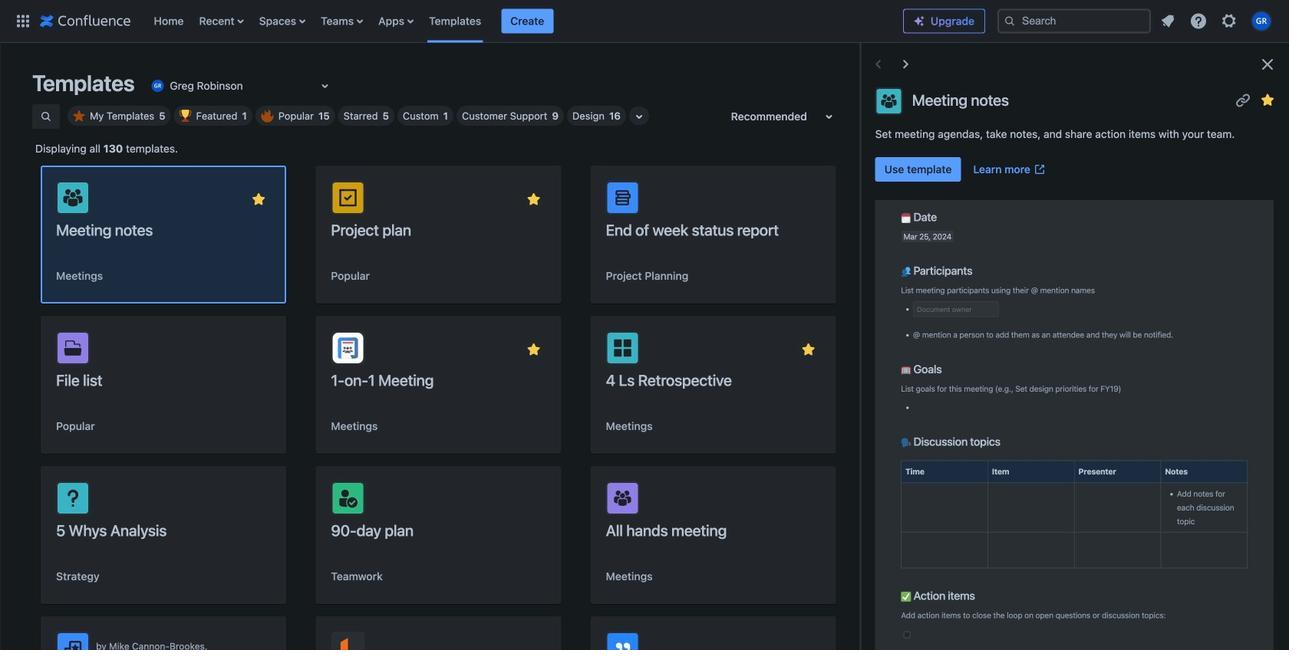 Task type: describe. For each thing, give the bounding box(es) containing it.
close image
[[1259, 55, 1277, 74]]

list item inside list
[[501, 9, 554, 33]]

list for appswitcher icon
[[146, 0, 903, 43]]

unstar project plan image
[[525, 190, 543, 209]]

open search bar image
[[40, 111, 52, 123]]

appswitcher icon image
[[14, 12, 32, 30]]

1 horizontal spatial unstar meeting notes image
[[1259, 91, 1277, 109]]

unstar 4 ls retrospective image
[[799, 341, 818, 359]]

Search field
[[998, 9, 1151, 33]]

help icon image
[[1190, 12, 1208, 30]]



Task type: vqa. For each thing, say whether or not it's contained in the screenshot.
Next template ICON at right top
yes



Task type: locate. For each thing, give the bounding box(es) containing it.
share link image
[[1234, 91, 1253, 109]]

premium image
[[913, 15, 926, 27]]

1 vertical spatial unstar meeting notes image
[[250, 190, 268, 209]]

unstar meeting notes image
[[1259, 91, 1277, 109], [250, 190, 268, 209]]

confluence image
[[40, 12, 131, 30], [40, 12, 131, 30]]

settings icon image
[[1220, 12, 1239, 30]]

0 horizontal spatial unstar meeting notes image
[[250, 190, 268, 209]]

list
[[146, 0, 903, 43], [1154, 7, 1280, 35]]

search image
[[1004, 15, 1016, 27]]

None text field
[[148, 78, 151, 94]]

global element
[[9, 0, 903, 43]]

list item
[[501, 9, 554, 33]]

next template image
[[897, 55, 915, 74]]

0 vertical spatial unstar meeting notes image
[[1259, 91, 1277, 109]]

group
[[876, 157, 1052, 182]]

unstar 1-on-1 meeting image
[[525, 341, 543, 359]]

previous template image
[[869, 55, 888, 74]]

open image
[[316, 77, 334, 95]]

Document owner field
[[914, 303, 998, 317]]

list for premium icon
[[1154, 7, 1280, 35]]

0 horizontal spatial list
[[146, 0, 903, 43]]

more categories image
[[630, 107, 648, 126]]

notification icon image
[[1159, 12, 1177, 30]]

banner
[[0, 0, 1289, 43]]

1 horizontal spatial list
[[1154, 7, 1280, 35]]

None search field
[[998, 9, 1151, 33]]



